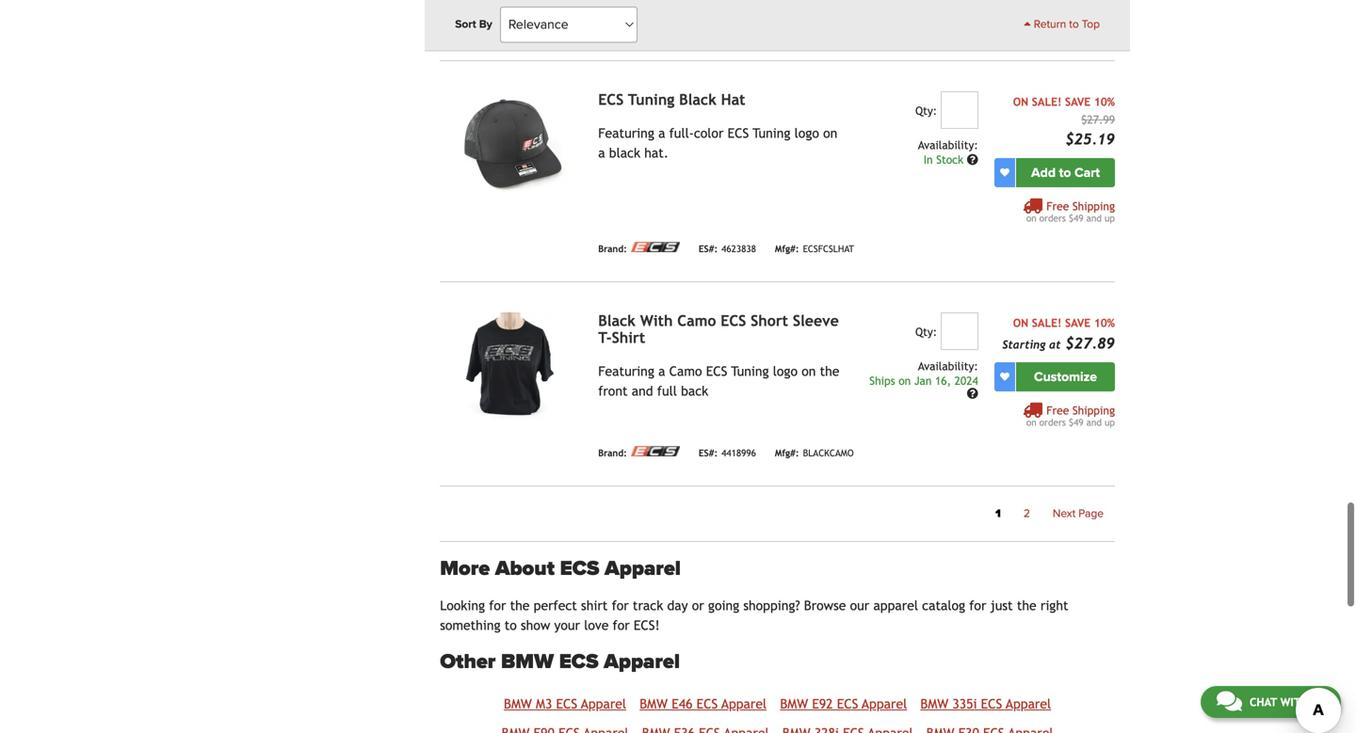 Task type: describe. For each thing, give the bounding box(es) containing it.
tuning inside the featuring a full-color ecs tuning logo on a black hat.
[[753, 125, 791, 141]]

comments image
[[1217, 690, 1242, 713]]

$49 for at
[[1069, 417, 1084, 428]]

$27.99
[[1081, 113, 1115, 126]]

es#: 4418996
[[699, 448, 756, 459]]

sort
[[455, 17, 476, 31]]

featuring for ecs
[[598, 125, 654, 141]]

other bmw ecs apparel
[[440, 650, 680, 675]]

back
[[681, 384, 708, 399]]

and for ecs tuning black hat
[[1086, 213, 1102, 223]]

2024
[[955, 374, 978, 387]]

hat
[[721, 91, 745, 108]]

apparel for bmw e92 ecs apparel
[[862, 697, 907, 712]]

2
[[1024, 507, 1030, 521]]

blackcamo
[[803, 448, 854, 459]]

4623838
[[722, 243, 756, 254]]

shipping for $25.19
[[1073, 199, 1115, 213]]

featuring a full-color ecs tuning logo on a black hat.
[[598, 125, 837, 160]]

ecs - corporate logo image for tuning
[[631, 242, 680, 252]]

335i
[[953, 697, 977, 712]]

color
[[694, 125, 724, 141]]

customize
[[1034, 369, 1097, 385]]

es#4418996 - blackcamo - black with camo ecs short sleeve t-shirt - featuring a camo ecs tuning logo on the front and full back - ecs - audi bmw volkswagen mercedes benz mini porsche image
[[440, 312, 583, 420]]

hat.
[[644, 145, 669, 160]]

by
[[479, 17, 492, 31]]

question circle image
[[967, 154, 978, 165]]

16,
[[935, 374, 951, 387]]

ecs tuning black hat link
[[598, 91, 745, 108]]

track
[[633, 599, 663, 614]]

ecsfcslhat
[[803, 243, 854, 254]]

black with camo ecs short sleeve t-shirt
[[598, 312, 839, 346]]

black
[[609, 145, 640, 160]]

on sale!                         save 10% starting at $27.89
[[1002, 316, 1115, 352]]

add
[[1031, 165, 1056, 181]]

cart
[[1075, 165, 1100, 181]]

front
[[598, 384, 628, 399]]

on inside the featuring a full-color ecs tuning logo on a black hat.
[[823, 125, 837, 141]]

brand: for black
[[598, 448, 627, 459]]

on inside featuring a camo ecs tuning logo on the front and full back
[[802, 364, 816, 379]]

for right love
[[613, 618, 630, 633]]

next page link
[[1042, 502, 1115, 526]]

4418996
[[722, 448, 756, 459]]

for right shirt
[[612, 599, 629, 614]]

looking for the perfect shirt for track day or going shopping? browse our apparel catalog for just the right something to show your love for ecs!
[[440, 599, 1068, 633]]

1 ecs - corporate logo image from the top
[[631, 20, 680, 31]]

es#4623838 - ecsfcslhat - ecs tuning black hat - featuring a full-color ecs tuning logo on a black hat. - ecs - audi bmw volkswagen mercedes benz mini porsche image
[[440, 91, 583, 198]]

full
[[657, 384, 677, 399]]

availability: for at
[[918, 360, 978, 373]]

top
[[1082, 17, 1100, 31]]

availability: for $25.19
[[918, 138, 978, 151]]

customize link
[[1016, 362, 1115, 392]]

bmw e92 ecs apparel link
[[780, 697, 907, 712]]

catalog
[[922, 599, 965, 614]]

caret up image
[[1024, 18, 1031, 29]]

mfg#: blackcamo
[[775, 448, 854, 459]]

ships on jan 16, 2024
[[870, 374, 978, 387]]

next page
[[1053, 507, 1104, 521]]

and for black with camo ecs short sleeve t-shirt
[[1086, 417, 1102, 428]]

mfg#: for black with camo ecs short sleeve t-shirt
[[775, 448, 799, 459]]

stock
[[936, 153, 964, 166]]

free shipping on orders $49 and up for at
[[1026, 404, 1115, 428]]

black with camo ecs short sleeve t-shirt link
[[598, 312, 839, 346]]

shirt
[[581, 599, 608, 614]]

to for top
[[1069, 17, 1079, 31]]

for up something
[[489, 599, 506, 614]]

paginated product list navigation navigation
[[440, 502, 1115, 526]]

going
[[708, 599, 739, 614]]

brand: for ecs
[[598, 243, 627, 254]]

bmw down show
[[501, 650, 554, 675]]

with
[[640, 312, 673, 329]]

bmw 335i ecs apparel
[[921, 697, 1051, 712]]

camo for with
[[677, 312, 716, 329]]

short
[[751, 312, 788, 329]]

bmw m3 ecs apparel link
[[504, 697, 626, 712]]

return
[[1034, 17, 1066, 31]]

es#: for camo
[[699, 448, 718, 459]]

bmw e46 ecs apparel
[[640, 697, 767, 712]]

other
[[440, 650, 496, 675]]

2 link
[[1012, 502, 1042, 526]]

es#: 4623838
[[699, 243, 756, 254]]

m3
[[536, 697, 552, 712]]

to inside "looking for the perfect shirt for track day or going shopping? browse our apparel catalog for just the right something to show your love for ecs!"
[[505, 618, 517, 633]]

1 vertical spatial a
[[598, 145, 605, 160]]

our
[[850, 599, 869, 614]]

ecs inside the black with camo ecs short sleeve t-shirt
[[721, 312, 746, 329]]

add to wish list image for at
[[1000, 372, 1010, 382]]

10% for $25.19
[[1094, 95, 1115, 108]]

at
[[1049, 338, 1061, 351]]

e46
[[672, 697, 693, 712]]

0 vertical spatial tuning
[[628, 91, 675, 108]]

apparel for bmw m3 ecs apparel
[[581, 697, 626, 712]]

logo inside the featuring a full-color ecs tuning logo on a black hat.
[[795, 125, 819, 141]]

ecs up shirt
[[560, 556, 599, 581]]

sale! for $25.19
[[1032, 95, 1062, 108]]

sort by
[[455, 17, 492, 31]]

the inside featuring a camo ecs tuning logo on the front and full back
[[820, 364, 840, 379]]

10% for at
[[1094, 316, 1115, 329]]

$27.89
[[1065, 335, 1115, 352]]

love
[[584, 618, 609, 633]]

$25.19
[[1065, 130, 1115, 148]]

chat
[[1250, 696, 1277, 709]]

ecs right e46 on the bottom of page
[[697, 697, 718, 712]]

about
[[495, 556, 555, 581]]

qty: for at
[[915, 325, 937, 338]]

camo for a
[[669, 364, 702, 379]]

shirt
[[612, 329, 645, 346]]

apparel for more about ecs apparel
[[605, 556, 681, 581]]

featuring for black
[[598, 364, 654, 379]]

ecs right 335i
[[981, 697, 1002, 712]]

1 brand: from the top
[[598, 22, 627, 33]]

ecs!
[[634, 618, 660, 633]]

bmw m3 ecs apparel
[[504, 697, 626, 712]]

e92
[[812, 697, 833, 712]]



Task type: vqa. For each thing, say whether or not it's contained in the screenshot.
More About ECS Apparel Apparel
yes



Task type: locate. For each thing, give the bounding box(es) containing it.
0 vertical spatial up
[[1105, 213, 1115, 223]]

free shipping on orders $49 and up
[[1026, 199, 1115, 223], [1026, 404, 1115, 428]]

1 vertical spatial free
[[1047, 404, 1069, 417]]

1 orders from the top
[[1039, 213, 1066, 223]]

t-
[[598, 329, 612, 346]]

0 vertical spatial a
[[658, 125, 665, 141]]

ecs up back
[[706, 364, 727, 379]]

0 vertical spatial and
[[1086, 213, 1102, 223]]

save for $25.19
[[1065, 95, 1091, 108]]

bmw e92 ecs apparel
[[780, 697, 907, 712]]

1 mfg#: from the top
[[775, 243, 799, 254]]

2 vertical spatial to
[[505, 618, 517, 633]]

bmw for bmw e46 ecs apparel
[[640, 697, 668, 712]]

brand: up t-
[[598, 243, 627, 254]]

0 vertical spatial orders
[[1039, 213, 1066, 223]]

1 horizontal spatial the
[[820, 364, 840, 379]]

logo inside featuring a camo ecs tuning logo on the front and full back
[[773, 364, 798, 379]]

2 es#: from the top
[[699, 448, 718, 459]]

free
[[1047, 199, 1069, 213], [1047, 404, 1069, 417]]

1 vertical spatial es#:
[[699, 448, 718, 459]]

up
[[1105, 213, 1115, 223], [1105, 417, 1115, 428]]

save for at
[[1065, 316, 1091, 329]]

ecs - corporate logo image for with
[[631, 446, 680, 457]]

to left show
[[505, 618, 517, 633]]

the
[[820, 364, 840, 379], [510, 599, 530, 614], [1017, 599, 1037, 614]]

ecs - corporate logo image left 'es#: 4623838'
[[631, 242, 680, 252]]

2 shipping from the top
[[1073, 404, 1115, 417]]

camo inside the black with camo ecs short sleeve t-shirt
[[677, 312, 716, 329]]

add to cart button
[[1016, 158, 1115, 187]]

0 vertical spatial on
[[1013, 95, 1029, 108]]

ships
[[870, 374, 895, 387]]

10% inside on sale!                         save 10% starting at $27.89
[[1094, 316, 1115, 329]]

brand: up ecs tuning black hat link
[[598, 22, 627, 33]]

0 vertical spatial sale!
[[1032, 95, 1062, 108]]

ecs inside featuring a camo ecs tuning logo on the front and full back
[[706, 364, 727, 379]]

mfg#: ecsfcslhat
[[775, 243, 854, 254]]

es#: left 4623838
[[699, 243, 718, 254]]

next
[[1053, 507, 1076, 521]]

logo
[[795, 125, 819, 141], [773, 364, 798, 379]]

2 ecs - corporate logo image from the top
[[631, 242, 680, 252]]

0 vertical spatial brand:
[[598, 22, 627, 33]]

us
[[1312, 696, 1325, 709]]

1 vertical spatial featuring
[[598, 364, 654, 379]]

ecs inside the featuring a full-color ecs tuning logo on a black hat.
[[728, 125, 749, 141]]

3 brand: from the top
[[598, 448, 627, 459]]

question circle image
[[967, 388, 978, 399]]

$49 down add to cart button
[[1069, 213, 1084, 223]]

orders down customize
[[1039, 417, 1066, 428]]

availability: up stock
[[918, 138, 978, 151]]

on down caret up icon
[[1013, 95, 1029, 108]]

1 vertical spatial up
[[1105, 417, 1115, 428]]

0 vertical spatial free shipping on orders $49 and up
[[1026, 199, 1115, 223]]

free shipping on orders $49 and up for $25.19
[[1026, 199, 1115, 223]]

1 free from the top
[[1047, 199, 1069, 213]]

apparel for bmw e46 ecs apparel
[[721, 697, 767, 712]]

the right just
[[1017, 599, 1037, 614]]

0 vertical spatial shipping
[[1073, 199, 1115, 213]]

0 vertical spatial free
[[1047, 199, 1069, 213]]

featuring a camo ecs tuning logo on the front and full back
[[598, 364, 840, 399]]

full-
[[669, 125, 694, 141]]

2 free shipping on orders $49 and up from the top
[[1026, 404, 1115, 428]]

on
[[823, 125, 837, 141], [1026, 213, 1037, 223], [802, 364, 816, 379], [899, 374, 911, 387], [1026, 417, 1037, 428]]

bmw for bmw m3 ecs apparel
[[504, 697, 532, 712]]

mfg#: left blackcamo
[[775, 448, 799, 459]]

add to wish list image down starting
[[1000, 372, 1010, 382]]

2 add to wish list image from the top
[[1000, 372, 1010, 382]]

featuring up the front
[[598, 364, 654, 379]]

on sale!                         save 10% $27.99 $25.19
[[1013, 95, 1115, 148]]

starting
[[1002, 338, 1046, 351]]

mfg#: left ecsfcslhat in the right of the page
[[775, 243, 799, 254]]

2 horizontal spatial the
[[1017, 599, 1037, 614]]

bmw 335i ecs apparel link
[[921, 697, 1051, 712]]

2 free from the top
[[1047, 404, 1069, 417]]

return to top link
[[1024, 16, 1100, 33]]

apparel up track
[[605, 556, 681, 581]]

1 free shipping on orders $49 and up from the top
[[1026, 199, 1115, 223]]

a for ecs
[[658, 125, 665, 141]]

a for black
[[658, 364, 665, 379]]

1 horizontal spatial black
[[679, 91, 717, 108]]

shipping down the customize link
[[1073, 404, 1115, 417]]

up for $25.19
[[1105, 213, 1115, 223]]

apparel right m3 on the bottom of the page
[[581, 697, 626, 712]]

2 vertical spatial ecs - corporate logo image
[[631, 446, 680, 457]]

1 availability: from the top
[[918, 138, 978, 151]]

or
[[692, 599, 704, 614]]

orders down add at the right top of page
[[1039, 213, 1066, 223]]

more about ecs apparel
[[440, 556, 681, 581]]

in stock
[[924, 153, 967, 166]]

camo inside featuring a camo ecs tuning logo on the front and full back
[[669, 364, 702, 379]]

return to top
[[1031, 17, 1100, 31]]

es#: left 4418996
[[699, 448, 718, 459]]

add to wish list image
[[1000, 168, 1010, 177], [1000, 372, 1010, 382]]

free shipping on orders $49 and up down add to cart button
[[1026, 199, 1115, 223]]

1 es#: from the top
[[699, 243, 718, 254]]

up down add to cart button
[[1105, 213, 1115, 223]]

show
[[521, 618, 550, 633]]

ecs - corporate logo image down full
[[631, 446, 680, 457]]

2 save from the top
[[1065, 316, 1091, 329]]

to inside button
[[1059, 165, 1071, 181]]

brand: down the front
[[598, 448, 627, 459]]

the up show
[[510, 599, 530, 614]]

sleeve
[[793, 312, 839, 329]]

0 vertical spatial add to wish list image
[[1000, 168, 1010, 177]]

0 vertical spatial ecs - corporate logo image
[[631, 20, 680, 31]]

black left hat
[[679, 91, 717, 108]]

ecs left short
[[721, 312, 746, 329]]

shopping?
[[743, 599, 800, 614]]

camo right with
[[677, 312, 716, 329]]

mfg#:
[[775, 243, 799, 254], [775, 448, 799, 459]]

3 ecs - corporate logo image from the top
[[631, 446, 680, 457]]

tuning down the black with camo ecs short sleeve t-shirt
[[731, 364, 769, 379]]

to right add at the right top of page
[[1059, 165, 1071, 181]]

qty: up in
[[915, 104, 937, 117]]

sale! for at
[[1032, 316, 1062, 329]]

1 vertical spatial black
[[598, 312, 636, 329]]

2 qty: from the top
[[915, 325, 937, 338]]

$49 for $25.19
[[1069, 213, 1084, 223]]

1 vertical spatial logo
[[773, 364, 798, 379]]

1 vertical spatial mfg#:
[[775, 448, 799, 459]]

1 featuring from the top
[[598, 125, 654, 141]]

and down "cart"
[[1086, 213, 1102, 223]]

apparel for bmw 335i ecs apparel
[[1006, 697, 1051, 712]]

$49 down the customize link
[[1069, 417, 1084, 428]]

ecs right the e92
[[837, 697, 858, 712]]

for
[[489, 599, 506, 614], [612, 599, 629, 614], [969, 599, 986, 614], [613, 618, 630, 633]]

1 vertical spatial free shipping on orders $49 and up
[[1026, 404, 1115, 428]]

1 add to wish list image from the top
[[1000, 168, 1010, 177]]

0 vertical spatial es#:
[[699, 243, 718, 254]]

sale! inside on sale!                         save 10% starting at $27.89
[[1032, 316, 1062, 329]]

chat with us
[[1250, 696, 1325, 709]]

ecs
[[598, 91, 624, 108], [728, 125, 749, 141], [721, 312, 746, 329], [706, 364, 727, 379], [560, 556, 599, 581], [559, 650, 599, 675], [556, 697, 577, 712], [697, 697, 718, 712], [837, 697, 858, 712], [981, 697, 1002, 712]]

on for $25.19
[[1013, 95, 1029, 108]]

apparel
[[873, 599, 918, 614]]

10% up $27.89
[[1094, 316, 1115, 329]]

qty: for $25.19
[[915, 104, 937, 117]]

1 vertical spatial shipping
[[1073, 404, 1115, 417]]

save
[[1065, 95, 1091, 108], [1065, 316, 1091, 329]]

1 vertical spatial tuning
[[753, 125, 791, 141]]

add to cart
[[1031, 165, 1100, 181]]

1 on from the top
[[1013, 95, 1029, 108]]

bmw left e46 on the bottom of page
[[640, 697, 668, 712]]

bmw for bmw 335i ecs apparel
[[921, 697, 949, 712]]

and down the customize link
[[1086, 417, 1102, 428]]

2 mfg#: from the top
[[775, 448, 799, 459]]

0 vertical spatial camo
[[677, 312, 716, 329]]

to left 'top'
[[1069, 17, 1079, 31]]

orders for at
[[1039, 417, 1066, 428]]

on inside on sale!                         save 10% starting at $27.89
[[1013, 316, 1029, 329]]

0 horizontal spatial the
[[510, 599, 530, 614]]

and inside featuring a camo ecs tuning logo on the front and full back
[[632, 384, 653, 399]]

with
[[1280, 696, 1308, 709]]

up down the customize link
[[1105, 417, 1115, 428]]

0 vertical spatial to
[[1069, 17, 1079, 31]]

2 vertical spatial a
[[658, 364, 665, 379]]

tuning right color
[[753, 125, 791, 141]]

2 vertical spatial brand:
[[598, 448, 627, 459]]

0 horizontal spatial black
[[598, 312, 636, 329]]

1 vertical spatial on
[[1013, 316, 1029, 329]]

2 brand: from the top
[[598, 243, 627, 254]]

availability:
[[918, 138, 978, 151], [918, 360, 978, 373]]

chat with us link
[[1201, 687, 1341, 719]]

featuring inside the featuring a full-color ecs tuning logo on a black hat.
[[598, 125, 654, 141]]

2 availability: from the top
[[918, 360, 978, 373]]

save inside on sale!                         save 10% starting at $27.89
[[1065, 316, 1091, 329]]

brand:
[[598, 22, 627, 33], [598, 243, 627, 254], [598, 448, 627, 459]]

apparel down ecs!
[[604, 650, 680, 675]]

for left just
[[969, 599, 986, 614]]

sale! up add at the right top of page
[[1032, 95, 1062, 108]]

apparel right 335i
[[1006, 697, 1051, 712]]

sale!
[[1032, 95, 1062, 108], [1032, 316, 1062, 329]]

looking
[[440, 599, 485, 614]]

10% up "$27.99"
[[1094, 95, 1115, 108]]

0 vertical spatial 10%
[[1094, 95, 1115, 108]]

a up full
[[658, 364, 665, 379]]

shipping for at
[[1073, 404, 1115, 417]]

camo up back
[[669, 364, 702, 379]]

sale! inside on sale!                         save 10% $27.99 $25.19
[[1032, 95, 1062, 108]]

browse
[[804, 599, 846, 614]]

1 link
[[984, 502, 1012, 526]]

your
[[554, 618, 580, 633]]

1 vertical spatial ecs - corporate logo image
[[631, 242, 680, 252]]

es#: for black
[[699, 243, 718, 254]]

the down sleeve
[[820, 364, 840, 379]]

es#:
[[699, 243, 718, 254], [699, 448, 718, 459]]

on inside on sale!                         save 10% $27.99 $25.19
[[1013, 95, 1029, 108]]

free for $25.19
[[1047, 199, 1069, 213]]

0 vertical spatial qty:
[[915, 104, 937, 117]]

free for at
[[1047, 404, 1069, 417]]

1 $49 from the top
[[1069, 213, 1084, 223]]

2 sale! from the top
[[1032, 316, 1062, 329]]

right
[[1041, 599, 1068, 614]]

a inside featuring a camo ecs tuning logo on the front and full back
[[658, 364, 665, 379]]

ecs down your
[[559, 650, 599, 675]]

1
[[996, 507, 1001, 521]]

orders for $25.19
[[1039, 213, 1066, 223]]

tuning inside featuring a camo ecs tuning logo on the front and full back
[[731, 364, 769, 379]]

a left full-
[[658, 125, 665, 141]]

0 vertical spatial logo
[[795, 125, 819, 141]]

0 vertical spatial save
[[1065, 95, 1091, 108]]

1 vertical spatial $49
[[1069, 417, 1084, 428]]

mfg#: for ecs tuning black hat
[[775, 243, 799, 254]]

something
[[440, 618, 501, 633]]

a left black
[[598, 145, 605, 160]]

0 vertical spatial availability:
[[918, 138, 978, 151]]

tuning
[[628, 91, 675, 108], [753, 125, 791, 141], [731, 364, 769, 379]]

bmw left the e92
[[780, 697, 808, 712]]

1 vertical spatial qty:
[[915, 325, 937, 338]]

more
[[440, 556, 490, 581]]

on up starting
[[1013, 316, 1029, 329]]

featuring inside featuring a camo ecs tuning logo on the front and full back
[[598, 364, 654, 379]]

1 save from the top
[[1065, 95, 1091, 108]]

on
[[1013, 95, 1029, 108], [1013, 316, 1029, 329]]

1 vertical spatial orders
[[1039, 417, 1066, 428]]

sale! up at
[[1032, 316, 1062, 329]]

10%
[[1094, 95, 1115, 108], [1094, 316, 1115, 329]]

perfect
[[534, 599, 577, 614]]

shipping down "cart"
[[1073, 199, 1115, 213]]

1 vertical spatial sale!
[[1032, 316, 1062, 329]]

0 vertical spatial $49
[[1069, 213, 1084, 223]]

and left full
[[632, 384, 653, 399]]

2 orders from the top
[[1039, 417, 1066, 428]]

bmw left m3 on the bottom of the page
[[504, 697, 532, 712]]

to for cart
[[1059, 165, 1071, 181]]

ecs - corporate logo image up ecs tuning black hat link
[[631, 20, 680, 31]]

2 vertical spatial and
[[1086, 417, 1102, 428]]

free shipping on orders $49 and up down the customize link
[[1026, 404, 1115, 428]]

2 up from the top
[[1105, 417, 1115, 428]]

0 vertical spatial mfg#:
[[775, 243, 799, 254]]

black
[[679, 91, 717, 108], [598, 312, 636, 329]]

availability: up 16,
[[918, 360, 978, 373]]

save inside on sale!                         save 10% $27.99 $25.19
[[1065, 95, 1091, 108]]

2 on from the top
[[1013, 316, 1029, 329]]

black left with
[[598, 312, 636, 329]]

1 up from the top
[[1105, 213, 1115, 223]]

0 vertical spatial featuring
[[598, 125, 654, 141]]

1 vertical spatial camo
[[669, 364, 702, 379]]

save up $27.89
[[1065, 316, 1091, 329]]

10% inside on sale!                         save 10% $27.99 $25.19
[[1094, 95, 1115, 108]]

1 qty: from the top
[[915, 104, 937, 117]]

just
[[990, 599, 1013, 614]]

tuning up full-
[[628, 91, 675, 108]]

add to wish list image for $25.19
[[1000, 168, 1010, 177]]

bmw
[[501, 650, 554, 675], [504, 697, 532, 712], [640, 697, 668, 712], [780, 697, 808, 712], [921, 697, 949, 712]]

1 vertical spatial add to wish list image
[[1000, 372, 1010, 382]]

save up "$27.99"
[[1065, 95, 1091, 108]]

ecs up black
[[598, 91, 624, 108]]

jan
[[914, 374, 932, 387]]

up for at
[[1105, 417, 1115, 428]]

apparel right the e92
[[862, 697, 907, 712]]

1 vertical spatial availability:
[[918, 360, 978, 373]]

featuring up black
[[598, 125, 654, 141]]

1 vertical spatial 10%
[[1094, 316, 1115, 329]]

2 10% from the top
[[1094, 316, 1115, 329]]

on for at
[[1013, 316, 1029, 329]]

1 shipping from the top
[[1073, 199, 1115, 213]]

qty: up ships on jan 16, 2024
[[915, 325, 937, 338]]

None number field
[[941, 91, 978, 129], [941, 312, 978, 350], [941, 91, 978, 129], [941, 312, 978, 350]]

a
[[658, 125, 665, 141], [598, 145, 605, 160], [658, 364, 665, 379]]

2 $49 from the top
[[1069, 417, 1084, 428]]

bmw left 335i
[[921, 697, 949, 712]]

apparel right e46 on the bottom of page
[[721, 697, 767, 712]]

1 vertical spatial brand:
[[598, 243, 627, 254]]

2 featuring from the top
[[598, 364, 654, 379]]

qty:
[[915, 104, 937, 117], [915, 325, 937, 338]]

1 10% from the top
[[1094, 95, 1115, 108]]

apparel for other bmw ecs apparel
[[604, 650, 680, 675]]

0 vertical spatial black
[[679, 91, 717, 108]]

1 vertical spatial and
[[632, 384, 653, 399]]

add to wish list image left add at the right top of page
[[1000, 168, 1010, 177]]

bmw e46 ecs apparel link
[[640, 697, 767, 712]]

2 vertical spatial tuning
[[731, 364, 769, 379]]

black inside the black with camo ecs short sleeve t-shirt
[[598, 312, 636, 329]]

free down the customize link
[[1047, 404, 1069, 417]]

ecs right m3 on the bottom of the page
[[556, 697, 577, 712]]

1 vertical spatial to
[[1059, 165, 1071, 181]]

ecs tuning black hat
[[598, 91, 745, 108]]

ecs - corporate logo image
[[631, 20, 680, 31], [631, 242, 680, 252], [631, 446, 680, 457]]

free down add to cart
[[1047, 199, 1069, 213]]

in
[[924, 153, 933, 166]]

$49
[[1069, 213, 1084, 223], [1069, 417, 1084, 428]]

day
[[667, 599, 688, 614]]

ecs right color
[[728, 125, 749, 141]]

bmw for bmw e92 ecs apparel
[[780, 697, 808, 712]]

1 sale! from the top
[[1032, 95, 1062, 108]]

1 vertical spatial save
[[1065, 316, 1091, 329]]

page
[[1079, 507, 1104, 521]]



